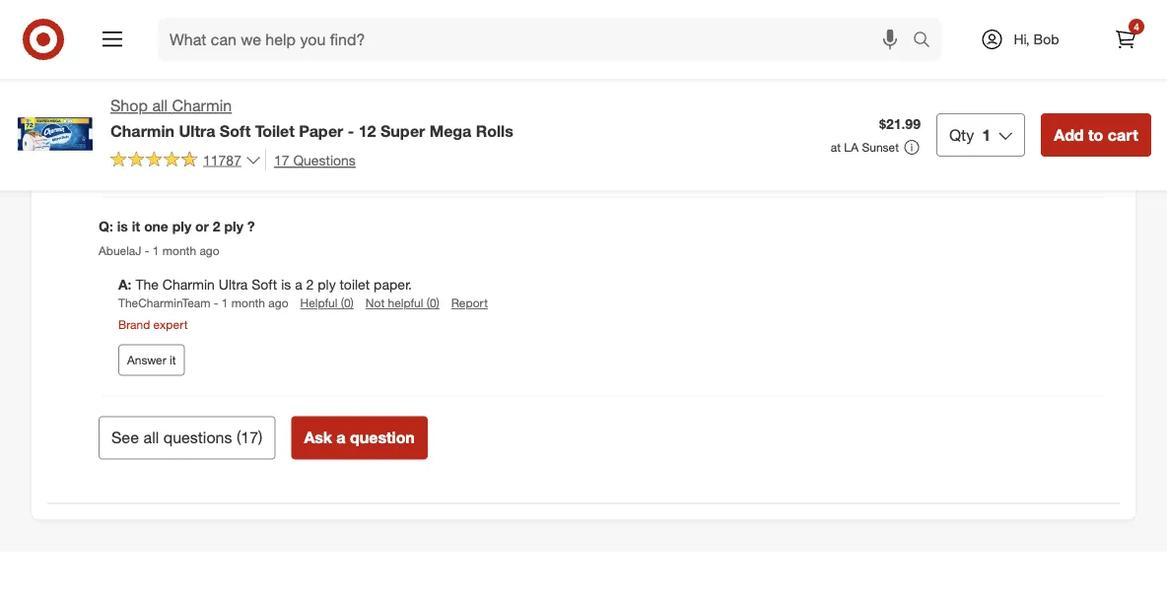 Task type: locate. For each thing, give the bounding box(es) containing it.
charmin down the beeman - 4 years ago
[[172, 96, 232, 115]]

1 horizontal spatial 2
[[306, 277, 314, 294]]

1 right "abuelaj" at the top left
[[153, 244, 159, 259]]

- down a: ultra soft is the one for us.
[[188, 49, 193, 64]]

bob
[[1034, 31, 1060, 48]]

1 vertical spatial not
[[366, 297, 385, 311]]

not
[[335, 49, 354, 64], [366, 297, 385, 311]]

1 vertical spatial expert
[[153, 317, 188, 332]]

toilet
[[340, 277, 370, 294]]

see
[[111, 429, 139, 448]]

answer it
[[127, 154, 176, 169], [127, 354, 176, 368]]

0 vertical spatial 1
[[982, 125, 991, 144]]

a: up shop
[[118, 78, 132, 95]]

for right size
[[986, 78, 1002, 95]]

4 down a: ultra soft is the one for us.
[[196, 49, 203, 64]]

is right that on the top of the page
[[703, 78, 713, 95]]

0 vertical spatial not
[[335, 49, 354, 64]]

answer it down shop
[[127, 154, 176, 169]]

1 horizontal spatial the
[[934, 78, 954, 95]]

1 vertical spatial years
[[232, 97, 260, 112]]

soft down ?
[[252, 277, 277, 294]]

for left the us.
[[262, 29, 279, 47]]

1 a: from the top
[[118, 29, 132, 47]]

0 horizontal spatial 1
[[153, 244, 159, 259]]

not for thecharminteam - 1 month ago
[[366, 297, 385, 311]]

2 vertical spatial a:
[[118, 277, 132, 294]]

1 vertical spatial not helpful  (0)
[[366, 297, 440, 311]]

expert inside a: each ultra soft mega sheet is 3.92 in x 4.00 in. if you're looking for an ultra soft sheet that is 4.50 in x 4.00 in, our jumbo roll is the size for you. thecharminteam - 4 years ago brand expert
[[153, 118, 188, 133]]

answer
[[127, 154, 166, 169], [127, 354, 166, 368]]

- right "abuelaj" at the top left
[[145, 244, 149, 259]]

4 link
[[1104, 18, 1148, 61]]

0 horizontal spatial the
[[212, 29, 231, 47]]

it
[[170, 154, 176, 169], [132, 218, 140, 235], [170, 354, 176, 368]]

(
[[237, 429, 241, 448]]

the beeman - 4 years ago
[[118, 49, 258, 64]]

it up "abuelaj" at the top left
[[132, 218, 140, 235]]

1 inside q: is it one ply or 2 ply ? abuelaj - 1 month ago
[[153, 244, 159, 259]]

2 vertical spatial it
[[170, 354, 176, 368]]

is left 3.92
[[312, 78, 322, 95]]

0 vertical spatial answer
[[127, 154, 166, 169]]

0 vertical spatial helpful
[[269, 49, 307, 64]]

helpful for the beeman - 4 years ago
[[357, 49, 392, 64]]

0 vertical spatial 2
[[213, 218, 221, 235]]

1 horizontal spatial mega
[[430, 121, 472, 140]]

0 horizontal spatial 2
[[213, 218, 221, 235]]

1 horizontal spatial 4.00
[[774, 78, 801, 95]]

2 horizontal spatial ply
[[318, 277, 336, 294]]

- up 11787
[[214, 97, 218, 112]]

0 horizontal spatial mega
[[233, 78, 268, 95]]

thecharminteam down each at the left top of page
[[118, 97, 210, 112]]

month down a: the charmin ultra soft is a 2 ply toilet paper.
[[232, 297, 265, 311]]

4.00
[[383, 78, 410, 95], [774, 78, 801, 95]]

1 vertical spatial answer it
[[127, 354, 176, 368]]

search button
[[904, 18, 952, 65]]

not down paper.
[[366, 297, 385, 311]]

a: for a: the charmin ultra soft is a 2 ply toilet paper.
[[118, 277, 132, 294]]

1 vertical spatial it
[[132, 218, 140, 235]]

not for the beeman - 4 years ago
[[335, 49, 354, 64]]

in.
[[414, 78, 428, 95]]

ply left 'toilet'
[[318, 277, 336, 294]]

1 horizontal spatial 1
[[222, 297, 228, 311]]

soft down the beeman - 4 years ago
[[203, 78, 229, 95]]

2 a: from the top
[[118, 78, 132, 95]]

0 vertical spatial helpful
[[357, 49, 392, 64]]

soft
[[168, 29, 194, 47], [203, 78, 229, 95], [606, 78, 631, 95], [220, 121, 251, 140], [252, 277, 277, 294]]

0 vertical spatial mega
[[233, 78, 268, 95]]

not helpful  (0) for thecharminteam - 1 month ago
[[366, 297, 440, 311]]

super
[[381, 121, 425, 140]]

charmin down shop
[[110, 121, 175, 140]]

1 vertical spatial helpful  (0)
[[300, 297, 354, 311]]

2 in from the left
[[747, 78, 758, 95]]

looking
[[485, 78, 530, 95]]

1 brand from the top
[[118, 118, 150, 133]]

2 horizontal spatial 4
[[1134, 20, 1140, 33]]

not helpful  (0) button
[[335, 48, 409, 65], [366, 296, 440, 312]]

ultra up 11787 "link" on the left top of page
[[179, 121, 215, 140]]

add
[[1054, 125, 1084, 144]]

1
[[982, 125, 991, 144], [153, 244, 159, 259], [222, 297, 228, 311]]

each
[[135, 78, 166, 95]]

0 horizontal spatial month
[[163, 244, 196, 259]]

answer it button for a:
[[118, 146, 185, 178]]

ply left ?
[[224, 218, 244, 235]]

1 vertical spatial brand
[[118, 317, 150, 332]]

1 vertical spatial all
[[144, 429, 159, 448]]

a: up the beeman - 4 years ago
[[118, 29, 132, 47]]

expert
[[153, 118, 188, 133], [153, 317, 188, 332]]

mega left rolls
[[430, 121, 472, 140]]

expert up 11787 "link" on the left top of page
[[153, 118, 188, 133]]

2 4.00 from the left
[[774, 78, 801, 95]]

one left or
[[144, 218, 169, 235]]

- left 12
[[348, 121, 354, 140]]

not up 3.92
[[335, 49, 354, 64]]

all for see
[[144, 429, 159, 448]]

1 horizontal spatial not
[[366, 297, 385, 311]]

ultra
[[135, 29, 165, 47], [170, 78, 199, 95], [573, 78, 602, 95], [179, 121, 215, 140], [219, 277, 248, 294]]

the
[[212, 29, 231, 47], [934, 78, 954, 95]]

ago down or
[[200, 244, 220, 259]]

4.50
[[717, 78, 744, 95]]

0 horizontal spatial not
[[335, 49, 354, 64]]

years down a: ultra soft is the one for us.
[[206, 49, 234, 64]]

1 vertical spatial a
[[337, 429, 346, 448]]

1 vertical spatial helpful
[[388, 297, 423, 311]]

0 vertical spatial a
[[295, 277, 302, 294]]

charmin
[[172, 96, 232, 115], [110, 121, 175, 140], [162, 277, 215, 294]]

1 vertical spatial helpful  (0) button
[[300, 296, 354, 312]]

2 sheet from the left
[[635, 78, 671, 95]]

q:
[[99, 218, 113, 235]]

sheet up shop all charmin charmin ultra soft toilet paper - 12 super mega rolls
[[272, 78, 308, 95]]

soft up the beeman - 4 years ago
[[168, 29, 194, 47]]

ply left or
[[172, 218, 192, 235]]

question
[[350, 429, 415, 448]]

1 horizontal spatial sheet
[[635, 78, 671, 95]]

1 sheet from the left
[[272, 78, 308, 95]]

1 answer it from the top
[[127, 154, 176, 169]]

all right see
[[144, 429, 159, 448]]

answer down brand expert
[[127, 354, 166, 368]]

0 vertical spatial charmin
[[172, 96, 232, 115]]

for left an
[[533, 78, 550, 95]]

0 horizontal spatial a
[[295, 277, 302, 294]]

helpful  (0) down 'toilet'
[[300, 297, 354, 311]]

answer it for a:
[[127, 154, 176, 169]]

2 vertical spatial 4
[[222, 97, 228, 112]]

answer down shop
[[127, 154, 166, 169]]

1 horizontal spatial 4
[[222, 97, 228, 112]]

helpful down a: the charmin ultra soft is a 2 ply toilet paper.
[[300, 297, 338, 311]]

our
[[823, 78, 843, 95]]

answer it down brand expert
[[127, 354, 176, 368]]

2 brand from the top
[[118, 317, 150, 332]]

thecharminteam
[[118, 97, 210, 112], [118, 297, 210, 311]]

helpful up 12
[[357, 49, 392, 64]]

search
[[904, 32, 952, 51]]

answer it button down brand expert
[[118, 345, 185, 377]]

it inside q: is it one ply or 2 ply ? abuelaj - 1 month ago
[[132, 218, 140, 235]]

0 vertical spatial answer it button
[[118, 146, 185, 178]]

0 vertical spatial report button
[[420, 48, 457, 65]]

0 vertical spatial the
[[212, 29, 231, 47]]

1 vertical spatial answer
[[127, 354, 166, 368]]

helpful
[[357, 49, 392, 64], [388, 297, 423, 311]]

to
[[1089, 125, 1104, 144]]

a inside button
[[337, 429, 346, 448]]

helpful  (0) down the us.
[[269, 49, 323, 64]]

1 down a: the charmin ultra soft is a 2 ply toilet paper.
[[222, 297, 228, 311]]

0 horizontal spatial in
[[356, 78, 367, 95]]

1 vertical spatial helpful
[[300, 297, 338, 311]]

helpful  (0)
[[269, 49, 323, 64], [300, 297, 354, 311]]

4
[[1134, 20, 1140, 33], [196, 49, 203, 64], [222, 97, 228, 112]]

1 answer it button from the top
[[118, 146, 185, 178]]

is right q:
[[117, 218, 128, 235]]

1 horizontal spatial x
[[762, 78, 770, 95]]

x right the 4.50
[[762, 78, 770, 95]]

answer it button
[[118, 146, 185, 178], [118, 345, 185, 377]]

4 up 11787
[[222, 97, 228, 112]]

1 horizontal spatial in
[[747, 78, 758, 95]]

rolls
[[476, 121, 514, 140]]

ultra up beeman
[[135, 29, 165, 47]]

not helpful  (0) down paper.
[[366, 297, 440, 311]]

0 vertical spatial brand
[[118, 118, 150, 133]]

0 horizontal spatial x
[[371, 78, 379, 95]]

all
[[152, 96, 168, 115], [144, 429, 159, 448]]

17 right questions
[[241, 429, 258, 448]]

0 horizontal spatial 17
[[241, 429, 258, 448]]

1 horizontal spatial a
[[337, 429, 346, 448]]

helpful down the us.
[[269, 49, 307, 64]]

a: inside a: each ultra soft mega sheet is 3.92 in x 4.00 in. if you're looking for an ultra soft sheet that is 4.50 in x 4.00 in, our jumbo roll is the size for you. thecharminteam - 4 years ago brand expert
[[118, 78, 132, 95]]

in right 3.92
[[356, 78, 367, 95]]

x
[[371, 78, 379, 95], [762, 78, 770, 95]]

0 vertical spatial it
[[170, 154, 176, 169]]

in right the 4.50
[[747, 78, 758, 95]]

brand expert
[[118, 317, 188, 332]]

the up the beeman - 4 years ago
[[212, 29, 231, 47]]

helpful  (0) for thecharminteam - 1 month ago
[[300, 297, 354, 311]]

2 horizontal spatial 1
[[982, 125, 991, 144]]

2 left 'toilet'
[[306, 277, 314, 294]]

17 questions link
[[265, 149, 356, 171]]

qty 1
[[950, 125, 991, 144]]

0 horizontal spatial one
[[144, 218, 169, 235]]

1 vertical spatial thecharminteam
[[118, 297, 210, 311]]

2 answer it from the top
[[127, 354, 176, 368]]

years
[[206, 49, 234, 64], [232, 97, 260, 112]]

is inside q: is it one ply or 2 ply ? abuelaj - 1 month ago
[[117, 218, 128, 235]]

a: for a: ultra soft is the one for us.
[[118, 29, 132, 47]]

1 vertical spatial 2
[[306, 277, 314, 294]]

helpful  (0) button
[[269, 48, 323, 65], [300, 296, 354, 312]]

for
[[262, 29, 279, 47], [533, 78, 550, 95], [986, 78, 1002, 95]]

0 vertical spatial report
[[420, 49, 457, 64]]

a right ask on the bottom of page
[[337, 429, 346, 448]]

report button
[[420, 48, 457, 65], [451, 296, 488, 312]]

0 vertical spatial a:
[[118, 29, 132, 47]]

1 vertical spatial 1
[[153, 244, 159, 259]]

ago inside a: each ultra soft mega sheet is 3.92 in x 4.00 in. if you're looking for an ultra soft sheet that is 4.50 in x 4.00 in, our jumbo roll is the size for you. thecharminteam - 4 years ago brand expert
[[263, 97, 283, 112]]

1 vertical spatial not helpful  (0) button
[[366, 296, 440, 312]]

2 right or
[[213, 218, 221, 235]]

0 vertical spatial not helpful  (0) button
[[335, 48, 409, 65]]

one
[[235, 29, 258, 47], [144, 218, 169, 235]]

1 vertical spatial mega
[[430, 121, 472, 140]]

0 horizontal spatial sheet
[[272, 78, 308, 95]]

all for shop
[[152, 96, 168, 115]]

sheet left that on the top of the page
[[635, 78, 671, 95]]

0 vertical spatial expert
[[153, 118, 188, 133]]

a left 'toilet'
[[295, 277, 302, 294]]

charmin for all
[[172, 96, 232, 115]]

the left beeman
[[118, 49, 138, 64]]

1 answer from the top
[[127, 154, 166, 169]]

one left the us.
[[235, 29, 258, 47]]

1 horizontal spatial month
[[232, 297, 265, 311]]

1 vertical spatial the
[[934, 78, 954, 95]]

brand down thecharminteam - 1 month ago
[[118, 317, 150, 332]]

shop all charmin charmin ultra soft toilet paper - 12 super mega rolls
[[110, 96, 514, 140]]

not helpful  (0) button for thecharminteam - 1 month ago
[[366, 296, 440, 312]]

the up brand expert
[[135, 277, 159, 294]]

0 vertical spatial all
[[152, 96, 168, 115]]

1 vertical spatial month
[[232, 297, 265, 311]]

soft right an
[[606, 78, 631, 95]]

1 horizontal spatial one
[[235, 29, 258, 47]]

it down brand expert
[[170, 354, 176, 368]]

a
[[295, 277, 302, 294], [337, 429, 346, 448]]

it left 11787
[[170, 154, 176, 169]]

1 thecharminteam from the top
[[118, 97, 210, 112]]

month
[[163, 244, 196, 259], [232, 297, 265, 311]]

1 vertical spatial report
[[451, 297, 488, 311]]

0 vertical spatial thecharminteam
[[118, 97, 210, 112]]

in,
[[805, 78, 819, 95]]

mega up toilet
[[233, 78, 268, 95]]

years up toilet
[[232, 97, 260, 112]]

mega
[[233, 78, 268, 95], [430, 121, 472, 140]]

answer it for thecharminteam - 1 month ago
[[127, 354, 176, 368]]

3 a: from the top
[[118, 277, 132, 294]]

helpful for thecharminteam - 1 month ago
[[300, 297, 338, 311]]

if
[[431, 78, 439, 95]]

one inside q: is it one ply or 2 ply ? abuelaj - 1 month ago
[[144, 218, 169, 235]]

add to cart button
[[1041, 113, 1152, 157]]

not helpful  (0) button up 3.92
[[335, 48, 409, 65]]

2 answer from the top
[[127, 354, 166, 368]]

0 vertical spatial helpful  (0) button
[[269, 48, 323, 65]]

brand down shop
[[118, 118, 150, 133]]

0 vertical spatial 4
[[1134, 20, 1140, 33]]

sunset
[[862, 140, 899, 155]]

x right 3.92
[[371, 78, 379, 95]]

month down or
[[163, 244, 196, 259]]

helpful  (0) button down the us.
[[269, 48, 323, 65]]

-
[[188, 49, 193, 64], [214, 97, 218, 112], [348, 121, 354, 140], [145, 244, 149, 259], [214, 297, 218, 311]]

ply
[[172, 218, 192, 235], [224, 218, 244, 235], [318, 277, 336, 294]]

jumbo
[[847, 78, 890, 95]]

0 vertical spatial month
[[163, 244, 196, 259]]

ago up toilet
[[263, 97, 283, 112]]

4.00 left in,
[[774, 78, 801, 95]]

2 horizontal spatial for
[[986, 78, 1002, 95]]

all inside shop all charmin charmin ultra soft toilet paper - 12 super mega rolls
[[152, 96, 168, 115]]

0 horizontal spatial 4
[[196, 49, 203, 64]]

soft up 11787
[[220, 121, 251, 140]]

0 vertical spatial 17
[[274, 151, 289, 168]]

expert down thecharminteam - 1 month ago
[[153, 317, 188, 332]]

4 right bob
[[1134, 20, 1140, 33]]

0 horizontal spatial 4.00
[[383, 78, 410, 95]]

questions
[[293, 151, 356, 168]]

0 vertical spatial answer it
[[127, 154, 176, 169]]

answer it button for thecharminteam - 1 month ago
[[118, 345, 185, 377]]

1 vertical spatial a:
[[118, 78, 132, 95]]

1 vertical spatial 17
[[241, 429, 258, 448]]

4.00 left in.
[[383, 78, 410, 95]]

2 vertical spatial charmin
[[162, 277, 215, 294]]

0 vertical spatial helpful  (0)
[[269, 49, 323, 64]]

ago down a: ultra soft is the one for us.
[[238, 49, 258, 64]]

helpful for thecharminteam - 1 month ago
[[388, 297, 423, 311]]

a: for a: each ultra soft mega sheet is 3.92 in x 4.00 in. if you're looking for an ultra soft sheet that is 4.50 in x 4.00 in, our jumbo roll is the size for you. thecharminteam - 4 years ago brand expert
[[118, 78, 132, 95]]

the left size
[[934, 78, 954, 95]]

a:
[[118, 29, 132, 47], [118, 78, 132, 95], [118, 277, 132, 294]]

1 horizontal spatial for
[[533, 78, 550, 95]]

thecharminteam up brand expert
[[118, 297, 210, 311]]

report button for thecharminteam - 1 month ago
[[451, 296, 488, 312]]

17
[[274, 151, 289, 168], [241, 429, 258, 448]]

0 vertical spatial one
[[235, 29, 258, 47]]

1 horizontal spatial 17
[[274, 151, 289, 168]]

the
[[118, 49, 138, 64], [135, 277, 159, 294]]

is right 'roll'
[[921, 78, 931, 95]]

1 vertical spatial answer it button
[[118, 345, 185, 377]]

1 right qty
[[982, 125, 991, 144]]

(0)
[[310, 49, 323, 64], [396, 49, 409, 64], [341, 297, 354, 311], [427, 297, 440, 311]]

answer it button down shop
[[118, 146, 185, 178]]

all down each at the left top of page
[[152, 96, 168, 115]]

0 horizontal spatial for
[[262, 29, 279, 47]]

17 down toilet
[[274, 151, 289, 168]]

helpful  (0) button down 'toilet'
[[300, 296, 354, 312]]

?
[[247, 218, 255, 235]]

brand
[[118, 118, 150, 133], [118, 317, 150, 332]]

it for a:
[[170, 154, 176, 169]]

- down a: the charmin ultra soft is a 2 ply toilet paper.
[[214, 297, 218, 311]]

2 answer it button from the top
[[118, 345, 185, 377]]

not helpful  (0) up 3.92
[[335, 49, 409, 64]]

1 vertical spatial report button
[[451, 296, 488, 312]]

helpful down paper.
[[388, 297, 423, 311]]

is
[[198, 29, 208, 47], [312, 78, 322, 95], [703, 78, 713, 95], [921, 78, 931, 95], [117, 218, 128, 235], [281, 277, 291, 294]]

sheet
[[272, 78, 308, 95], [635, 78, 671, 95]]

1 expert from the top
[[153, 118, 188, 133]]

charmin up thecharminteam - 1 month ago
[[162, 277, 215, 294]]

ago down a: the charmin ultra soft is a 2 ply toilet paper.
[[269, 297, 289, 311]]

0 vertical spatial years
[[206, 49, 234, 64]]

a: down "abuelaj" at the top left
[[118, 277, 132, 294]]

1 vertical spatial one
[[144, 218, 169, 235]]

2
[[213, 218, 221, 235], [306, 277, 314, 294]]

not helpful  (0) button down paper.
[[366, 296, 440, 312]]

0 vertical spatial not helpful  (0)
[[335, 49, 409, 64]]

- inside q: is it one ply or 2 ply ? abuelaj - 1 month ago
[[145, 244, 149, 259]]

a: the charmin ultra soft is a 2 ply toilet paper.
[[118, 277, 412, 294]]



Task type: vqa. For each thing, say whether or not it's contained in the screenshot.
middle 1
yes



Task type: describe. For each thing, give the bounding box(es) containing it.
2 thecharminteam from the top
[[118, 297, 210, 311]]

4 inside 'link'
[[1134, 20, 1140, 33]]

ultra right an
[[573, 78, 602, 95]]

thecharminteam - 1 month ago
[[118, 297, 289, 311]]

1 vertical spatial 4
[[196, 49, 203, 64]]

helpful for the beeman - 4 years ago
[[269, 49, 307, 64]]

$21.99
[[880, 115, 921, 133]]

that
[[675, 78, 699, 95]]

roll
[[893, 78, 917, 95]]

mega inside a: each ultra soft mega sheet is 3.92 in x 4.00 in. if you're looking for an ultra soft sheet that is 4.50 in x 4.00 in, our jumbo roll is the size for you. thecharminteam - 4 years ago brand expert
[[233, 78, 268, 95]]

abuelaj
[[99, 244, 141, 259]]

17 questions
[[274, 151, 356, 168]]

ask a question button
[[291, 417, 428, 461]]

paper.
[[374, 277, 412, 294]]

you.
[[1006, 78, 1031, 95]]

2 inside q: is it one ply or 2 ply ? abuelaj - 1 month ago
[[213, 218, 221, 235]]

a: each ultra soft mega sheet is 3.92 in x 4.00 in. if you're looking for an ultra soft sheet that is 4.50 in x 4.00 in, our jumbo roll is the size for you. thecharminteam - 4 years ago brand expert
[[118, 78, 1031, 133]]

11787 link
[[110, 149, 261, 173]]

q: is it one ply or 2 ply ? abuelaj - 1 month ago
[[99, 218, 255, 259]]

1 vertical spatial charmin
[[110, 121, 175, 140]]

la
[[844, 140, 859, 155]]

or
[[195, 218, 209, 235]]

)
[[258, 429, 263, 448]]

us.
[[283, 29, 300, 47]]

qty
[[950, 125, 975, 144]]

at la sunset
[[831, 140, 899, 155]]

0 horizontal spatial ply
[[172, 218, 192, 235]]

1 horizontal spatial ply
[[224, 218, 244, 235]]

a: ultra soft is the one for us.
[[118, 29, 300, 47]]

ago inside q: is it one ply or 2 ply ? abuelaj - 1 month ago
[[200, 244, 220, 259]]

helpful  (0) button for the beeman - 4 years ago
[[269, 48, 323, 65]]

ask
[[304, 429, 332, 448]]

not helpful  (0) for the beeman - 4 years ago
[[335, 49, 409, 64]]

- inside a: each ultra soft mega sheet is 3.92 in x 4.00 in. if you're looking for an ultra soft sheet that is 4.50 in x 4.00 in, our jumbo roll is the size for you. thecharminteam - 4 years ago brand expert
[[214, 97, 218, 112]]

paper
[[299, 121, 343, 140]]

an
[[554, 78, 569, 95]]

beeman
[[141, 49, 185, 64]]

the inside a: each ultra soft mega sheet is 3.92 in x 4.00 in. if you're looking for an ultra soft sheet that is 4.50 in x 4.00 in, our jumbo roll is the size for you. thecharminteam - 4 years ago brand expert
[[934, 78, 954, 95]]

4 inside a: each ultra soft mega sheet is 3.92 in x 4.00 in. if you're looking for an ultra soft sheet that is 4.50 in x 4.00 in, our jumbo roll is the size for you. thecharminteam - 4 years ago brand expert
[[222, 97, 228, 112]]

thecharminteam inside a: each ultra soft mega sheet is 3.92 in x 4.00 in. if you're looking for an ultra soft sheet that is 4.50 in x 4.00 in, our jumbo roll is the size for you. thecharminteam - 4 years ago brand expert
[[118, 97, 210, 112]]

12
[[359, 121, 376, 140]]

size
[[958, 78, 982, 95]]

11787
[[203, 151, 242, 168]]

not helpful  (0) button for the beeman - 4 years ago
[[335, 48, 409, 65]]

ultra inside shop all charmin charmin ultra soft toilet paper - 12 super mega rolls
[[179, 121, 215, 140]]

report for thecharminteam - 1 month ago
[[451, 297, 488, 311]]

it for thecharminteam - 1 month ago
[[170, 354, 176, 368]]

- inside shop all charmin charmin ultra soft toilet paper - 12 super mega rolls
[[348, 121, 354, 140]]

shop
[[110, 96, 148, 115]]

soft inside shop all charmin charmin ultra soft toilet paper - 12 super mega rolls
[[220, 121, 251, 140]]

you're
[[443, 78, 481, 95]]

helpful  (0) for the beeman - 4 years ago
[[269, 49, 323, 64]]

ultra down the beeman - 4 years ago
[[170, 78, 199, 95]]

helpful  (0) button for thecharminteam - 1 month ago
[[300, 296, 354, 312]]

2 expert from the top
[[153, 317, 188, 332]]

month inside q: is it one ply or 2 ply ? abuelaj - 1 month ago
[[163, 244, 196, 259]]

see all questions ( 17 )
[[111, 429, 263, 448]]

answer for a:
[[127, 154, 166, 169]]

questions
[[163, 429, 232, 448]]

0 vertical spatial the
[[118, 49, 138, 64]]

at
[[831, 140, 841, 155]]

1 in from the left
[[356, 78, 367, 95]]

What can we help you find? suggestions appear below search field
[[158, 18, 918, 61]]

2 x from the left
[[762, 78, 770, 95]]

3.92
[[325, 78, 352, 95]]

cart
[[1108, 125, 1139, 144]]

ultra up thecharminteam - 1 month ago
[[219, 277, 248, 294]]

1 vertical spatial the
[[135, 277, 159, 294]]

hi,
[[1014, 31, 1030, 48]]

brand inside a: each ultra soft mega sheet is 3.92 in x 4.00 in. if you're looking for an ultra soft sheet that is 4.50 in x 4.00 in, our jumbo roll is the size for you. thecharminteam - 4 years ago brand expert
[[118, 118, 150, 133]]

years inside a: each ultra soft mega sheet is 3.92 in x 4.00 in. if you're looking for an ultra soft sheet that is 4.50 in x 4.00 in, our jumbo roll is the size for you. thecharminteam - 4 years ago brand expert
[[232, 97, 260, 112]]

2 vertical spatial 1
[[222, 297, 228, 311]]

report button for the beeman - 4 years ago
[[420, 48, 457, 65]]

answer for thecharminteam - 1 month ago
[[127, 354, 166, 368]]

hi, bob
[[1014, 31, 1060, 48]]

toilet
[[255, 121, 295, 140]]

is up the beeman - 4 years ago
[[198, 29, 208, 47]]

mega inside shop all charmin charmin ultra soft toilet paper - 12 super mega rolls
[[430, 121, 472, 140]]

image of charmin ultra soft toilet paper - 12 super mega rolls image
[[16, 95, 95, 174]]

ask a question
[[304, 429, 415, 448]]

charmin for the
[[162, 277, 215, 294]]

is left 'toilet'
[[281, 277, 291, 294]]

1 4.00 from the left
[[383, 78, 410, 95]]

report for the beeman - 4 years ago
[[420, 49, 457, 64]]

add to cart
[[1054, 125, 1139, 144]]

1 x from the left
[[371, 78, 379, 95]]



